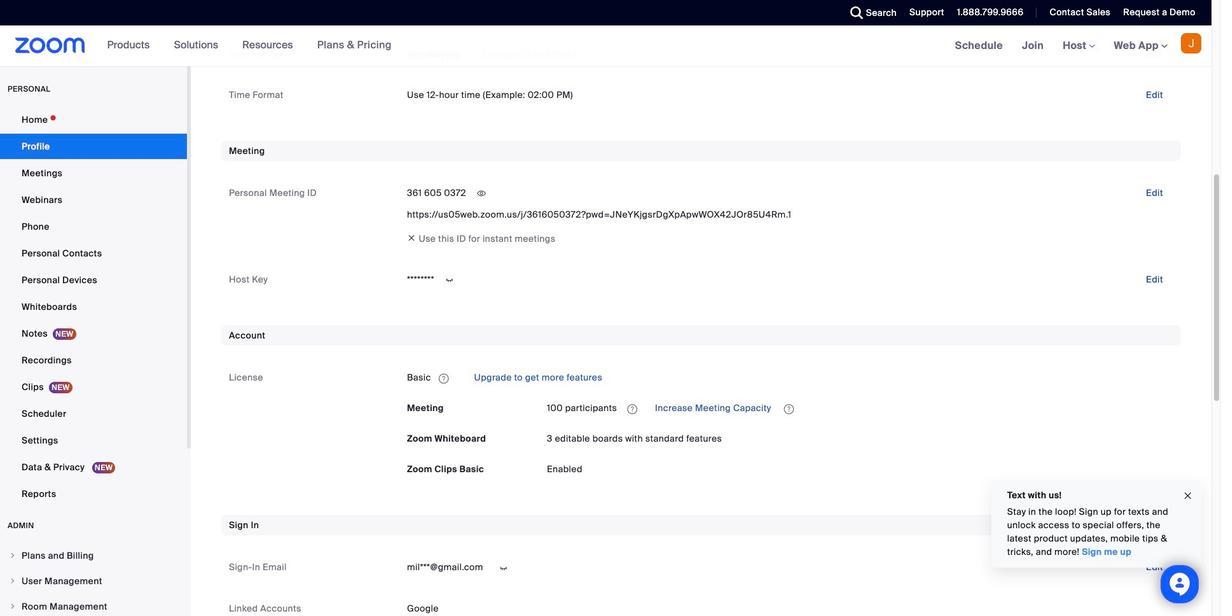 Task type: describe. For each thing, give the bounding box(es) containing it.
right image for 2nd menu item from the bottom
[[9, 577, 17, 585]]

meetings navigation
[[946, 25, 1212, 67]]

right image for third menu item
[[9, 603, 17, 610]]

2 menu item from the top
[[0, 569, 187, 593]]

1 menu item from the top
[[0, 543, 187, 568]]

learn more about increasing meeting capacity image
[[780, 403, 798, 415]]

learn more about your license type image
[[438, 374, 450, 383]]



Task type: locate. For each thing, give the bounding box(es) containing it.
application
[[407, 367, 1174, 388], [547, 398, 1174, 418]]

2 vertical spatial right image
[[9, 603, 17, 610]]

personal menu menu
[[0, 107, 187, 508]]

close image
[[1184, 488, 1194, 503]]

zoom logo image
[[15, 38, 85, 53]]

0 vertical spatial right image
[[9, 552, 17, 559]]

right image for 1st menu item from the top
[[9, 552, 17, 559]]

learn more about your meeting license image
[[624, 403, 642, 415]]

0 vertical spatial menu item
[[0, 543, 187, 568]]

2 vertical spatial menu item
[[0, 594, 187, 616]]

1 vertical spatial menu item
[[0, 569, 187, 593]]

banner
[[0, 25, 1212, 67]]

menu item
[[0, 543, 187, 568], [0, 569, 187, 593], [0, 594, 187, 616]]

profile picture image
[[1182, 33, 1202, 53]]

1 right image from the top
[[9, 552, 17, 559]]

3 right image from the top
[[9, 603, 17, 610]]

3 menu item from the top
[[0, 594, 187, 616]]

admin menu menu
[[0, 543, 187, 616]]

0 vertical spatial application
[[407, 367, 1174, 388]]

1 vertical spatial right image
[[9, 577, 17, 585]]

right image
[[9, 552, 17, 559], [9, 577, 17, 585], [9, 603, 17, 610]]

hide personal meeting id image
[[472, 188, 492, 199]]

show host key image
[[440, 275, 460, 286]]

product information navigation
[[98, 25, 402, 66]]

1 vertical spatial application
[[547, 398, 1174, 418]]

2 right image from the top
[[9, 577, 17, 585]]



Task type: vqa. For each thing, say whether or not it's contained in the screenshot.
text box
no



